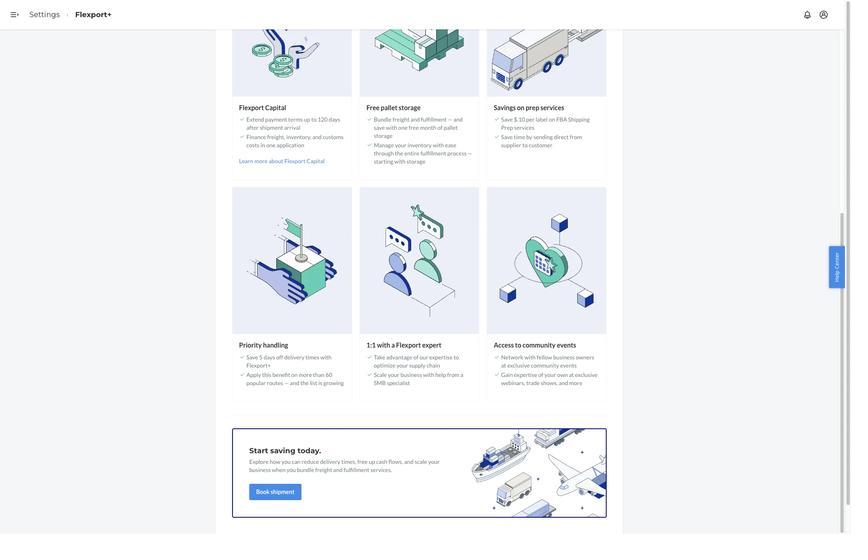 Task type: describe. For each thing, give the bounding box(es) containing it.
savings
[[494, 104, 516, 111]]

days inside save 5 days off delivery times with flexport+ apply this benefit on more than 60 popular routes — and the list is growing
[[264, 354, 275, 361]]

scale
[[415, 459, 427, 466]]

with down the bundle
[[386, 124, 397, 131]]

0 vertical spatial exclusive
[[508, 362, 530, 369]]

shipment inside button
[[271, 489, 295, 496]]

can
[[292, 459, 301, 466]]

in
[[261, 142, 265, 149]]

shipment inside extend payment terms up to 120 days after shipment arrival finance freight, inventory, and customs costs in one application
[[260, 124, 283, 131]]

breadcrumbs navigation
[[23, 3, 118, 27]]

0 horizontal spatial a
[[392, 341, 395, 349]]

month
[[420, 124, 437, 131]]

1 vertical spatial fulfillment
[[421, 150, 447, 157]]

0 vertical spatial services
[[541, 104, 565, 111]]

today.
[[298, 447, 321, 456]]

5
[[259, 354, 263, 361]]

fba
[[557, 116, 567, 123]]

business inside network with fellow business owners at exclusive community events gain expertise of your own at exclusive webinars, trade shows, and more
[[554, 354, 575, 361]]

specialist
[[387, 380, 410, 387]]

events inside network with fellow business owners at exclusive community events gain expertise of your own at exclusive webinars, trade shows, and more
[[561, 362, 577, 369]]

your inside bundle freight and fulfillment — and save with one free month of pallet storage manage your inventory with ease through the entire fulfillment process — starting with storage
[[395, 142, 407, 149]]

growing
[[324, 380, 344, 387]]

sending
[[534, 134, 553, 141]]

delivery inside start saving today. explore how you can reduce delivery times, free up cash flows, and scale your business when you bundle freight and fulfillment services.
[[320, 459, 340, 466]]

flows,
[[389, 459, 403, 466]]

smb
[[374, 380, 386, 387]]

and inside save 5 days off delivery times with flexport+ apply this benefit on more than 60 popular routes — and the list is growing
[[290, 380, 299, 387]]

help center button
[[830, 246, 846, 288]]

apply
[[247, 372, 261, 379]]

free pallet storage
[[367, 104, 421, 111]]

to inside take advantage of our expertise to optimize your supply chain scale your business with help from a smb specialist
[[454, 354, 459, 361]]

ease
[[445, 142, 457, 149]]

customer
[[529, 142, 553, 149]]

entire
[[405, 150, 420, 157]]

take
[[374, 354, 385, 361]]

book
[[256, 489, 270, 496]]

center
[[834, 252, 841, 269]]

free inside bundle freight and fulfillment — and save with one free month of pallet storage manage your inventory with ease through the entire fulfillment process — starting with storage
[[409, 124, 419, 131]]

up inside start saving today. explore how you can reduce delivery times, free up cash flows, and scale your business when you bundle freight and fulfillment services.
[[369, 459, 375, 466]]

after
[[247, 124, 259, 131]]

manage
[[374, 142, 394, 149]]

1 horizontal spatial on
[[517, 104, 525, 111]]

flexport+ inside save 5 days off delivery times with flexport+ apply this benefit on more than 60 popular routes — and the list is growing
[[247, 362, 271, 369]]

and inside extend payment terms up to 120 days after shipment arrival finance freight, inventory, and customs costs in one application
[[313, 134, 322, 141]]

priority handling
[[239, 341, 288, 349]]

supplier
[[501, 142, 522, 149]]

handling
[[263, 341, 288, 349]]

one inside extend payment terms up to 120 days after shipment arrival finance freight, inventory, and customs costs in one application
[[266, 142, 276, 149]]

save
[[374, 124, 385, 131]]

webinars,
[[501, 380, 526, 387]]

freight,
[[267, 134, 285, 141]]

on inside save 5 days off delivery times with flexport+ apply this benefit on more than 60 popular routes — and the list is growing
[[291, 372, 298, 379]]

your up specialist
[[388, 372, 400, 379]]

costs
[[247, 142, 260, 149]]

60
[[326, 372, 332, 379]]

when
[[272, 467, 286, 474]]

gain
[[501, 372, 513, 379]]

1 vertical spatial exclusive
[[575, 372, 598, 379]]

with inside take advantage of our expertise to optimize your supply chain scale your business with help from a smb specialist
[[423, 372, 434, 379]]

0 vertical spatial storage
[[399, 104, 421, 111]]

expertise inside take advantage of our expertise to optimize your supply chain scale your business with help from a smb specialist
[[430, 354, 453, 361]]

saving
[[270, 447, 296, 456]]

settings link
[[29, 10, 60, 19]]

payment
[[265, 116, 287, 123]]

business inside start saving today. explore how you can reduce delivery times, free up cash flows, and scale your business when you bundle freight and fulfillment services.
[[249, 467, 271, 474]]

of for access to community events
[[539, 372, 544, 379]]

— inside save 5 days off delivery times with flexport+ apply this benefit on more than 60 popular routes — and the list is growing
[[284, 380, 289, 387]]

extend payment terms up to 120 days after shipment arrival finance freight, inventory, and customs costs in one application
[[247, 116, 344, 149]]

routes
[[267, 380, 283, 387]]

with down the entire
[[395, 158, 406, 165]]

learn more about flexport capital
[[239, 158, 325, 165]]

bundle
[[374, 116, 392, 123]]

expertise inside network with fellow business owners at exclusive community events gain expertise of your own at exclusive webinars, trade shows, and more
[[514, 372, 538, 379]]

1:1 with a flexport expert
[[367, 341, 442, 349]]

settings
[[29, 10, 60, 19]]

learn
[[239, 158, 253, 165]]

times,
[[342, 459, 357, 466]]

bundle
[[297, 467, 314, 474]]

process
[[448, 150, 467, 157]]

supply
[[409, 362, 426, 369]]

freight inside start saving today. explore how you can reduce delivery times, free up cash flows, and scale your business when you bundle freight and fulfillment services.
[[315, 467, 332, 474]]

inventory
[[408, 142, 432, 149]]

and left scale
[[404, 459, 414, 466]]

popular
[[247, 380, 266, 387]]

book shipment link
[[249, 484, 302, 501]]

cash
[[376, 459, 388, 466]]

flexport+ inside breadcrumbs navigation
[[75, 10, 112, 19]]

2 horizontal spatial —
[[468, 150, 473, 157]]

application
[[277, 142, 304, 149]]

save $.10 per label on fba shipping prep services save time by sending direct from supplier to customer
[[501, 116, 590, 149]]

chain
[[427, 362, 440, 369]]

scale
[[374, 372, 387, 379]]

0 vertical spatial community
[[523, 341, 556, 349]]

savings on prep services
[[494, 104, 565, 111]]

open navigation image
[[10, 10, 20, 20]]

1 vertical spatial save
[[501, 134, 513, 141]]

inventory,
[[287, 134, 311, 141]]

with inside network with fellow business owners at exclusive community events gain expertise of your own at exclusive webinars, trade shows, and more
[[525, 354, 536, 361]]

from inside take advantage of our expertise to optimize your supply chain scale your business with help from a smb specialist
[[447, 372, 460, 379]]

book shipment button
[[249, 484, 302, 501]]

optimize
[[374, 362, 396, 369]]

our
[[420, 354, 429, 361]]

through
[[374, 150, 394, 157]]

direct
[[554, 134, 569, 141]]

0 vertical spatial pallet
[[381, 104, 398, 111]]

book shipment
[[256, 489, 295, 496]]

arrival
[[284, 124, 301, 131]]

more inside save 5 days off delivery times with flexport+ apply this benefit on more than 60 popular routes — and the list is growing
[[299, 372, 312, 379]]

start saving today. explore how you can reduce delivery times, free up cash flows, and scale your business when you bundle freight and fulfillment services.
[[249, 447, 440, 474]]

flexport+ link
[[75, 10, 112, 19]]

access
[[494, 341, 514, 349]]

help
[[436, 372, 446, 379]]

owners
[[576, 354, 595, 361]]

business inside take advantage of our expertise to optimize your supply chain scale your business with help from a smb specialist
[[401, 372, 422, 379]]

to inside save $.10 per label on fba shipping prep services save time by sending direct from supplier to customer
[[523, 142, 528, 149]]



Task type: locate. For each thing, give the bounding box(es) containing it.
extend
[[247, 116, 264, 123]]

1 horizontal spatial more
[[299, 372, 312, 379]]

up inside extend payment terms up to 120 days after shipment arrival finance freight, inventory, and customs costs in one application
[[304, 116, 310, 123]]

at
[[501, 362, 506, 369], [569, 372, 574, 379]]

one right in
[[266, 142, 276, 149]]

0 vertical spatial delivery
[[284, 354, 305, 361]]

— up the ease
[[448, 116, 453, 123]]

by
[[527, 134, 533, 141]]

0 horizontal spatial business
[[249, 467, 271, 474]]

from right the direct
[[570, 134, 582, 141]]

and left customs
[[313, 134, 322, 141]]

events
[[557, 341, 577, 349], [561, 362, 577, 369]]

0 vertical spatial save
[[501, 116, 513, 123]]

1 horizontal spatial up
[[369, 459, 375, 466]]

with inside save 5 days off delivery times with flexport+ apply this benefit on more than 60 popular routes — and the list is growing
[[321, 354, 332, 361]]

you left can
[[282, 459, 291, 466]]

shows,
[[541, 380, 558, 387]]

your inside start saving today. explore how you can reduce delivery times, free up cash flows, and scale your business when you bundle freight and fulfillment services.
[[428, 459, 440, 466]]

0 horizontal spatial more
[[255, 158, 268, 165]]

0 horizontal spatial the
[[301, 380, 309, 387]]

1 vertical spatial storage
[[374, 132, 393, 139]]

business up own
[[554, 354, 575, 361]]

freight down reduce
[[315, 467, 332, 474]]

0 horizontal spatial —
[[284, 380, 289, 387]]

0 horizontal spatial capital
[[265, 104, 286, 111]]

0 vertical spatial more
[[255, 158, 268, 165]]

on left fba
[[549, 116, 556, 123]]

0 horizontal spatial services
[[514, 124, 535, 131]]

0 vertical spatial up
[[304, 116, 310, 123]]

more up list
[[299, 372, 312, 379]]

delivery left times,
[[320, 459, 340, 466]]

of up trade
[[539, 372, 544, 379]]

to left the 120
[[312, 116, 317, 123]]

advantage
[[386, 354, 413, 361]]

1 horizontal spatial services
[[541, 104, 565, 111]]

2 vertical spatial on
[[291, 372, 298, 379]]

1 horizontal spatial capital
[[307, 158, 325, 165]]

2 vertical spatial storage
[[407, 158, 426, 165]]

up left cash
[[369, 459, 375, 466]]

the inside save 5 days off delivery times with flexport+ apply this benefit on more than 60 popular routes — and the list is growing
[[301, 380, 309, 387]]

1 horizontal spatial flexport
[[285, 158, 306, 165]]

at right own
[[569, 372, 574, 379]]

0 vertical spatial shipment
[[260, 124, 283, 131]]

more right learn
[[255, 158, 268, 165]]

business down supply
[[401, 372, 422, 379]]

expertise up chain
[[430, 354, 453, 361]]

save inside save 5 days off delivery times with flexport+ apply this benefit on more than 60 popular routes — and the list is growing
[[247, 354, 258, 361]]

your up the entire
[[395, 142, 407, 149]]

1:1
[[367, 341, 376, 349]]

fulfillment inside start saving today. explore how you can reduce delivery times, free up cash flows, and scale your business when you bundle freight and fulfillment services.
[[344, 467, 370, 474]]

freight
[[393, 116, 410, 123], [315, 467, 332, 474]]

shipment right book
[[271, 489, 295, 496]]

1 vertical spatial on
[[549, 116, 556, 123]]

0 vertical spatial free
[[409, 124, 419, 131]]

community inside network with fellow business owners at exclusive community events gain expertise of your own at exclusive webinars, trade shows, and more
[[531, 362, 559, 369]]

0 horizontal spatial from
[[447, 372, 460, 379]]

on left prep at the top of the page
[[517, 104, 525, 111]]

explore
[[249, 459, 269, 466]]

1 vertical spatial the
[[301, 380, 309, 387]]

open notifications image
[[803, 10, 813, 20]]

finance
[[247, 134, 266, 141]]

storage down save at the top of the page
[[374, 132, 393, 139]]

1 vertical spatial more
[[299, 372, 312, 379]]

community
[[523, 341, 556, 349], [531, 362, 559, 369]]

of right "month"
[[438, 124, 443, 131]]

business
[[554, 354, 575, 361], [401, 372, 422, 379], [249, 467, 271, 474]]

save
[[501, 116, 513, 123], [501, 134, 513, 141], [247, 354, 258, 361]]

1 horizontal spatial business
[[401, 372, 422, 379]]

access to community events
[[494, 341, 577, 349]]

expertise up trade
[[514, 372, 538, 379]]

and inside network with fellow business owners at exclusive community events gain expertise of your own at exclusive webinars, trade shows, and more
[[559, 380, 568, 387]]

services.
[[371, 467, 392, 474]]

with
[[386, 124, 397, 131], [433, 142, 444, 149], [395, 158, 406, 165], [377, 341, 390, 349], [321, 354, 332, 361], [525, 354, 536, 361], [423, 372, 434, 379]]

help center
[[834, 252, 841, 282]]

0 vertical spatial you
[[282, 459, 291, 466]]

off
[[276, 354, 283, 361]]

free right times,
[[358, 459, 368, 466]]

pallet
[[381, 104, 398, 111], [444, 124, 458, 131]]

1 vertical spatial a
[[461, 372, 464, 379]]

times
[[306, 354, 320, 361]]

bundle freight and fulfillment — and save with one free month of pallet storage manage your inventory with ease through the entire fulfillment process — starting with storage
[[374, 116, 473, 165]]

exclusive
[[508, 362, 530, 369], [575, 372, 598, 379]]

from inside save $.10 per label on fba shipping prep services save time by sending direct from supplier to customer
[[570, 134, 582, 141]]

0 vertical spatial freight
[[393, 116, 410, 123]]

you down can
[[287, 467, 296, 474]]

on
[[517, 104, 525, 111], [549, 116, 556, 123], [291, 372, 298, 379]]

0 vertical spatial of
[[438, 124, 443, 131]]

shipment down payment
[[260, 124, 283, 131]]

with right "times"
[[321, 354, 332, 361]]

1 horizontal spatial at
[[569, 372, 574, 379]]

terms
[[288, 116, 303, 123]]

days right 5
[[264, 354, 275, 361]]

1 horizontal spatial pallet
[[444, 124, 458, 131]]

0 horizontal spatial flexport+
[[75, 10, 112, 19]]

own
[[557, 372, 568, 379]]

to inside extend payment terms up to 120 days after shipment arrival finance freight, inventory, and customs costs in one application
[[312, 116, 317, 123]]

flexport for 1:1
[[396, 341, 421, 349]]

1 vertical spatial community
[[531, 362, 559, 369]]

0 vertical spatial expertise
[[430, 354, 453, 361]]

pallet inside bundle freight and fulfillment — and save with one free month of pallet storage manage your inventory with ease through the entire fulfillment process — starting with storage
[[444, 124, 458, 131]]

1 vertical spatial services
[[514, 124, 535, 131]]

about
[[269, 158, 283, 165]]

fellow
[[537, 354, 553, 361]]

1 vertical spatial business
[[401, 372, 422, 379]]

more right shows,
[[570, 380, 583, 387]]

0 vertical spatial fulfillment
[[421, 116, 447, 123]]

1 horizontal spatial one
[[399, 124, 408, 131]]

the inside bundle freight and fulfillment — and save with one free month of pallet storage manage your inventory with ease through the entire fulfillment process — starting with storage
[[395, 150, 403, 157]]

on right benefit in the left of the page
[[291, 372, 298, 379]]

1 vertical spatial expertise
[[514, 372, 538, 379]]

2 vertical spatial flexport
[[396, 341, 421, 349]]

2 horizontal spatial business
[[554, 354, 575, 361]]

1 horizontal spatial free
[[409, 124, 419, 131]]

1 horizontal spatial flexport+
[[247, 362, 271, 369]]

0 vertical spatial one
[[399, 124, 408, 131]]

a
[[392, 341, 395, 349], [461, 372, 464, 379]]

1 vertical spatial freight
[[315, 467, 332, 474]]

services inside save $.10 per label on fba shipping prep services save time by sending direct from supplier to customer
[[514, 124, 535, 131]]

you
[[282, 459, 291, 466], [287, 467, 296, 474]]

a inside take advantage of our expertise to optimize your supply chain scale your business with help from a smb specialist
[[461, 372, 464, 379]]

0 horizontal spatial of
[[414, 354, 419, 361]]

0 vertical spatial on
[[517, 104, 525, 111]]

0 vertical spatial —
[[448, 116, 453, 123]]

label
[[536, 116, 548, 123]]

up
[[304, 116, 310, 123], [369, 459, 375, 466]]

and down benefit in the left of the page
[[290, 380, 299, 387]]

days inside extend payment terms up to 120 days after shipment arrival finance freight, inventory, and customs costs in one application
[[329, 116, 340, 123]]

2 horizontal spatial flexport
[[396, 341, 421, 349]]

open account menu image
[[819, 10, 829, 20]]

free inside start saving today. explore how you can reduce delivery times, free up cash flows, and scale your business when you bundle freight and fulfillment services.
[[358, 459, 368, 466]]

flexport down application
[[285, 158, 306, 165]]

trade
[[527, 380, 540, 387]]

storage down the entire
[[407, 158, 426, 165]]

storage
[[399, 104, 421, 111], [374, 132, 393, 139], [407, 158, 426, 165]]

capital down inventory,
[[307, 158, 325, 165]]

of inside take advantage of our expertise to optimize your supply chain scale your business with help from a smb specialist
[[414, 354, 419, 361]]

1 horizontal spatial exclusive
[[575, 372, 598, 379]]

1 vertical spatial shipment
[[271, 489, 295, 496]]

0 horizontal spatial expertise
[[430, 354, 453, 361]]

with down the access to community events
[[525, 354, 536, 361]]

one inside bundle freight and fulfillment — and save with one free month of pallet storage manage your inventory with ease through the entire fulfillment process — starting with storage
[[399, 124, 408, 131]]

more inside network with fellow business owners at exclusive community events gain expertise of your own at exclusive webinars, trade shows, and more
[[570, 380, 583, 387]]

0 horizontal spatial days
[[264, 354, 275, 361]]

1 vertical spatial one
[[266, 142, 276, 149]]

your right scale
[[428, 459, 440, 466]]

1 vertical spatial days
[[264, 354, 275, 361]]

is
[[319, 380, 323, 387]]

0 horizontal spatial one
[[266, 142, 276, 149]]

the left the entire
[[395, 150, 403, 157]]

shipping
[[569, 116, 590, 123]]

starting
[[374, 158, 394, 165]]

to up 'network'
[[515, 341, 522, 349]]

at up gain
[[501, 362, 506, 369]]

per
[[526, 116, 535, 123]]

1 vertical spatial flexport
[[285, 158, 306, 165]]

one
[[399, 124, 408, 131], [266, 142, 276, 149]]

exclusive down 'network'
[[508, 362, 530, 369]]

capital up payment
[[265, 104, 286, 111]]

— down benefit in the left of the page
[[284, 380, 289, 387]]

free left "month"
[[409, 124, 419, 131]]

with down chain
[[423, 372, 434, 379]]

$.10
[[514, 116, 525, 123]]

storage up "month"
[[399, 104, 421, 111]]

freight inside bundle freight and fulfillment — and save with one free month of pallet storage manage your inventory with ease through the entire fulfillment process — starting with storage
[[393, 116, 410, 123]]

0 horizontal spatial at
[[501, 362, 506, 369]]

pallet up the ease
[[444, 124, 458, 131]]

to down by
[[523, 142, 528, 149]]

start
[[249, 447, 268, 456]]

to right our
[[454, 354, 459, 361]]

days right the 120
[[329, 116, 340, 123]]

0 vertical spatial the
[[395, 150, 403, 157]]

your down advantage
[[397, 362, 408, 369]]

1 horizontal spatial days
[[329, 116, 340, 123]]

with left the ease
[[433, 142, 444, 149]]

priority
[[239, 341, 262, 349]]

a up advantage
[[392, 341, 395, 349]]

1 horizontal spatial a
[[461, 372, 464, 379]]

— right process
[[468, 150, 473, 157]]

0 vertical spatial capital
[[265, 104, 286, 111]]

2 horizontal spatial of
[[539, 372, 544, 379]]

flexport up advantage
[[396, 341, 421, 349]]

of left our
[[414, 354, 419, 361]]

1 vertical spatial you
[[287, 467, 296, 474]]

flexport+
[[75, 10, 112, 19], [247, 362, 271, 369]]

delivery
[[284, 354, 305, 361], [320, 459, 340, 466]]

exclusive down owners
[[575, 372, 598, 379]]

a right help
[[461, 372, 464, 379]]

0 vertical spatial a
[[392, 341, 395, 349]]

1 horizontal spatial the
[[395, 150, 403, 157]]

0 horizontal spatial delivery
[[284, 354, 305, 361]]

1 horizontal spatial of
[[438, 124, 443, 131]]

one down free pallet storage
[[399, 124, 408, 131]]

0 vertical spatial events
[[557, 341, 577, 349]]

fulfillment down "inventory"
[[421, 150, 447, 157]]

than
[[313, 372, 325, 379]]

customs
[[323, 134, 344, 141]]

delivery inside save 5 days off delivery times with flexport+ apply this benefit on more than 60 popular routes — and the list is growing
[[284, 354, 305, 361]]

and down free pallet storage
[[411, 116, 420, 123]]

flexport capital
[[239, 104, 286, 111]]

services up fba
[[541, 104, 565, 111]]

community down fellow
[[531, 362, 559, 369]]

1 vertical spatial at
[[569, 372, 574, 379]]

of
[[438, 124, 443, 131], [414, 354, 419, 361], [539, 372, 544, 379]]

0 horizontal spatial free
[[358, 459, 368, 466]]

from
[[570, 134, 582, 141], [447, 372, 460, 379]]

take advantage of our expertise to optimize your supply chain scale your business with help from a smb specialist
[[374, 354, 464, 387]]

1 horizontal spatial —
[[448, 116, 453, 123]]

fulfillment
[[421, 116, 447, 123], [421, 150, 447, 157], [344, 467, 370, 474]]

0 vertical spatial at
[[501, 362, 506, 369]]

—
[[448, 116, 453, 123], [468, 150, 473, 157], [284, 380, 289, 387]]

expert
[[422, 341, 442, 349]]

0 vertical spatial business
[[554, 354, 575, 361]]

services down $.10
[[514, 124, 535, 131]]

1 vertical spatial delivery
[[320, 459, 340, 466]]

freight down free pallet storage
[[393, 116, 410, 123]]

1 vertical spatial of
[[414, 354, 419, 361]]

0 horizontal spatial on
[[291, 372, 298, 379]]

help
[[834, 270, 841, 282]]

2 horizontal spatial on
[[549, 116, 556, 123]]

of for free pallet storage
[[438, 124, 443, 131]]

1 horizontal spatial freight
[[393, 116, 410, 123]]

network
[[501, 354, 524, 361]]

business down explore
[[249, 467, 271, 474]]

1 vertical spatial —
[[468, 150, 473, 157]]

list
[[310, 380, 318, 387]]

and up the ease
[[454, 116, 463, 123]]

2 vertical spatial save
[[247, 354, 258, 361]]

2 vertical spatial of
[[539, 372, 544, 379]]

0 vertical spatial days
[[329, 116, 340, 123]]

fulfillment down times,
[[344, 467, 370, 474]]

0 horizontal spatial freight
[[315, 467, 332, 474]]

and down own
[[559, 380, 568, 387]]

save up supplier
[[501, 134, 513, 141]]

1 vertical spatial up
[[369, 459, 375, 466]]

with right 1:1
[[377, 341, 390, 349]]

events up owners
[[557, 341, 577, 349]]

the left list
[[301, 380, 309, 387]]

1 vertical spatial from
[[447, 372, 460, 379]]

pallet up the bundle
[[381, 104, 398, 111]]

1 horizontal spatial delivery
[[320, 459, 340, 466]]

delivery right off
[[284, 354, 305, 361]]

0 vertical spatial from
[[570, 134, 582, 141]]

and down times,
[[333, 467, 343, 474]]

save for handling
[[247, 354, 258, 361]]

community up fellow
[[523, 341, 556, 349]]

of inside network with fellow business owners at exclusive community events gain expertise of your own at exclusive webinars, trade shows, and more
[[539, 372, 544, 379]]

save up prep
[[501, 116, 513, 123]]

from right help
[[447, 372, 460, 379]]

free
[[409, 124, 419, 131], [358, 459, 368, 466]]

save 5 days off delivery times with flexport+ apply this benefit on more than 60 popular routes — and the list is growing
[[247, 354, 344, 387]]

fulfillment up "month"
[[421, 116, 447, 123]]

shipment
[[260, 124, 283, 131], [271, 489, 295, 496]]

0 horizontal spatial up
[[304, 116, 310, 123]]

expertise
[[430, 354, 453, 361], [514, 372, 538, 379]]

flexport for learn
[[285, 158, 306, 165]]

0 vertical spatial flexport
[[239, 104, 264, 111]]

on inside save $.10 per label on fba shipping prep services save time by sending direct from supplier to customer
[[549, 116, 556, 123]]

prep
[[526, 104, 540, 111]]

up right the terms on the left
[[304, 116, 310, 123]]

save left 5
[[247, 354, 258, 361]]

your inside network with fellow business owners at exclusive community events gain expertise of your own at exclusive webinars, trade shows, and more
[[545, 372, 556, 379]]

flexport up extend
[[239, 104, 264, 111]]

1 vertical spatial pallet
[[444, 124, 458, 131]]

save for on
[[501, 116, 513, 123]]

events up own
[[561, 362, 577, 369]]

learn more about flexport capital link
[[239, 158, 325, 165]]

1 horizontal spatial expertise
[[514, 372, 538, 379]]

this
[[262, 372, 272, 379]]

1 horizontal spatial from
[[570, 134, 582, 141]]

how
[[270, 459, 281, 466]]

free
[[367, 104, 380, 111]]

your up shows,
[[545, 372, 556, 379]]

of inside bundle freight and fulfillment — and save with one free month of pallet storage manage your inventory with ease through the entire fulfillment process — starting with storage
[[438, 124, 443, 131]]



Task type: vqa. For each thing, say whether or not it's contained in the screenshot.
the bottommost "on"
yes



